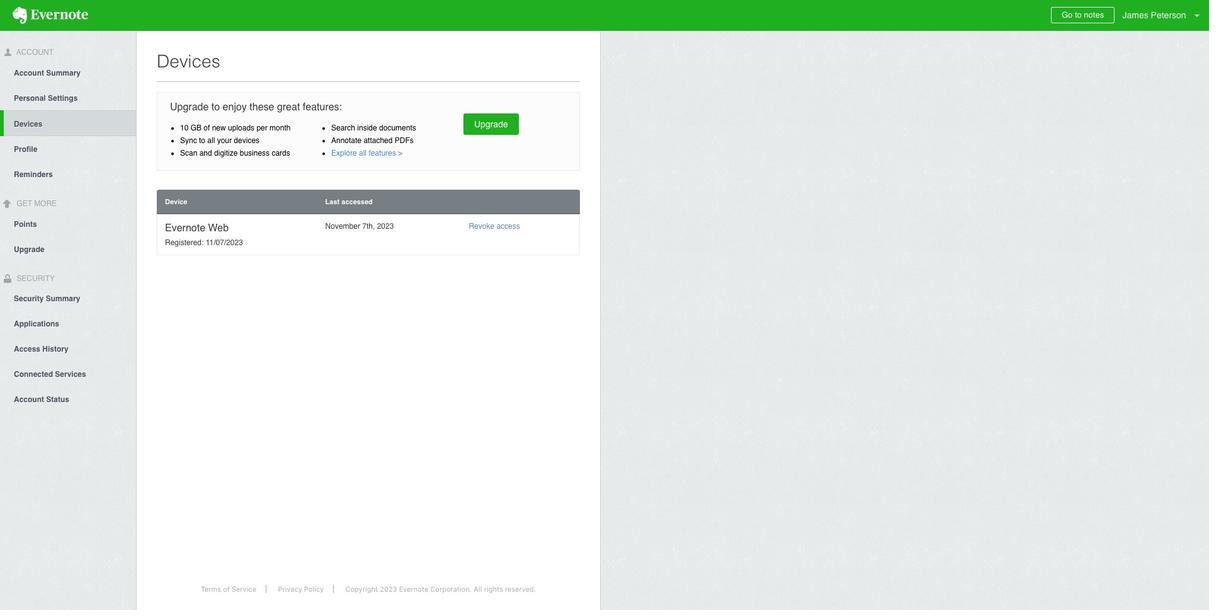 Task type: describe. For each thing, give the bounding box(es) containing it.
summary for account summary
[[46, 69, 81, 77]]

november 7th, 2023
[[326, 222, 394, 231]]

>
[[398, 149, 403, 158]]

upgrade for upgrade to enjoy these great features:
[[170, 101, 209, 113]]

explore
[[331, 149, 357, 158]]

james peterson
[[1123, 10, 1187, 20]]

device
[[165, 198, 187, 206]]

month
[[270, 124, 291, 132]]

account status
[[14, 395, 69, 404]]

more
[[34, 199, 57, 208]]

reminders
[[14, 170, 53, 179]]

access history
[[14, 345, 69, 354]]

connected services
[[14, 370, 86, 379]]

get more
[[14, 199, 57, 208]]

search
[[331, 124, 355, 132]]

1 horizontal spatial of
[[223, 585, 230, 593]]

last accessed
[[326, 198, 373, 206]]

and
[[200, 149, 212, 158]]

explore all features > link
[[331, 149, 403, 158]]

james peterson link
[[1120, 0, 1210, 31]]

rights
[[484, 585, 503, 593]]

november
[[326, 222, 360, 231]]

access
[[14, 345, 40, 354]]

evernote image
[[0, 7, 101, 24]]

privacy
[[278, 585, 302, 593]]

documents
[[379, 124, 416, 132]]

applications
[[14, 320, 59, 329]]

cards
[[272, 149, 290, 158]]

revoke access
[[469, 222, 520, 231]]

status
[[46, 395, 69, 404]]

uploads
[[228, 124, 255, 132]]

evernote web registered: 11/07/2023
[[165, 222, 243, 247]]

peterson
[[1152, 10, 1187, 20]]

new
[[212, 124, 226, 132]]

terms of service
[[201, 585, 256, 593]]

features
[[369, 149, 396, 158]]

personal
[[14, 94, 46, 103]]

upgrade to enjoy these great features:
[[170, 101, 342, 113]]

go to notes
[[1062, 10, 1105, 20]]

policy
[[304, 585, 324, 593]]

your
[[217, 136, 232, 145]]

upgrade for bottom upgrade link
[[14, 245, 45, 254]]

1 vertical spatial 2023
[[380, 585, 397, 593]]

copyright 2023 evernote corporation. all rights reserved.
[[346, 585, 536, 593]]

attached
[[364, 136, 393, 145]]

profile
[[14, 145, 37, 154]]

points
[[14, 220, 37, 229]]

great
[[277, 101, 300, 113]]

settings
[[48, 94, 78, 103]]

business
[[240, 149, 270, 158]]

evernote inside evernote web registered: 11/07/2023
[[165, 222, 205, 234]]

notes
[[1085, 10, 1105, 20]]

security for security summary
[[14, 295, 44, 303]]

annotate
[[331, 136, 362, 145]]

account status link
[[0, 387, 136, 412]]

security summary
[[14, 295, 80, 303]]

to for upgrade
[[212, 101, 220, 113]]

history
[[42, 345, 69, 354]]

access history link
[[0, 336, 136, 361]]

applications link
[[0, 311, 136, 336]]

gb
[[191, 124, 202, 132]]

account summary link
[[0, 60, 136, 85]]

privacy policy link
[[269, 585, 334, 593]]

service
[[232, 585, 256, 593]]

reserved.
[[505, 585, 536, 593]]

0 vertical spatial upgrade link
[[464, 113, 519, 135]]

web
[[208, 222, 229, 234]]



Task type: vqa. For each thing, say whether or not it's contained in the screenshot.
pdfs
yes



Task type: locate. For each thing, give the bounding box(es) containing it.
1 vertical spatial account
[[14, 69, 44, 77]]

evernote link
[[0, 0, 101, 31]]

services
[[55, 370, 86, 379]]

0 vertical spatial summary
[[46, 69, 81, 77]]

10
[[180, 124, 189, 132]]

account for account
[[14, 48, 54, 57]]

summary inside 'security summary' link
[[46, 295, 80, 303]]

of right gb
[[204, 124, 210, 132]]

security up applications on the bottom left of the page
[[14, 295, 44, 303]]

1 vertical spatial of
[[223, 585, 230, 593]]

0 horizontal spatial evernote
[[165, 222, 205, 234]]

all
[[208, 136, 215, 145], [359, 149, 367, 158]]

these
[[250, 101, 274, 113]]

sync
[[180, 136, 197, 145]]

search inside documents annotate attached pdfs explore all features >
[[331, 124, 416, 158]]

summary up personal settings link
[[46, 69, 81, 77]]

2023 right copyright
[[380, 585, 397, 593]]

7th,
[[363, 222, 375, 231]]

account summary
[[14, 69, 81, 77]]

personal settings
[[14, 94, 78, 103]]

10 gb of new uploads per month sync to all your devices scan and digitize business cards
[[180, 124, 291, 158]]

account up 'account summary'
[[14, 48, 54, 57]]

devices inside devices link
[[14, 120, 42, 128]]

enjoy
[[223, 101, 247, 113]]

terms
[[201, 585, 221, 593]]

get
[[17, 199, 32, 208]]

account inside "link"
[[14, 69, 44, 77]]

accessed
[[342, 198, 373, 206]]

1 vertical spatial summary
[[46, 295, 80, 303]]

go to notes link
[[1052, 7, 1116, 23]]

terms of service link
[[191, 585, 267, 593]]

2 vertical spatial upgrade
[[14, 245, 45, 254]]

registered:
[[165, 238, 204, 247]]

of
[[204, 124, 210, 132], [223, 585, 230, 593]]

evernote left corporation.
[[399, 585, 429, 593]]

devices
[[157, 51, 220, 71], [14, 120, 42, 128]]

of right terms
[[223, 585, 230, 593]]

0 vertical spatial 2023
[[377, 222, 394, 231]]

1 vertical spatial upgrade
[[475, 119, 508, 129]]

0 vertical spatial all
[[208, 136, 215, 145]]

personal settings link
[[0, 85, 136, 110]]

copyright
[[346, 585, 378, 593]]

pdfs
[[395, 136, 414, 145]]

1 vertical spatial security
[[14, 295, 44, 303]]

privacy policy
[[278, 585, 324, 593]]

security up security summary
[[14, 274, 55, 283]]

per
[[257, 124, 268, 132]]

0 horizontal spatial devices
[[14, 120, 42, 128]]

account up personal
[[14, 69, 44, 77]]

1 vertical spatial devices
[[14, 120, 42, 128]]

profile link
[[0, 136, 136, 161]]

1 vertical spatial evernote
[[399, 585, 429, 593]]

0 horizontal spatial upgrade
[[14, 245, 45, 254]]

to up and
[[199, 136, 205, 145]]

summary inside account summary "link"
[[46, 69, 81, 77]]

go
[[1062, 10, 1073, 20]]

account for account status
[[14, 395, 44, 404]]

account down connected
[[14, 395, 44, 404]]

james
[[1123, 10, 1149, 20]]

summary for security summary
[[46, 295, 80, 303]]

2023
[[377, 222, 394, 231], [380, 585, 397, 593]]

account for account summary
[[14, 69, 44, 77]]

all inside 10 gb of new uploads per month sync to all your devices scan and digitize business cards
[[208, 136, 215, 145]]

to inside 10 gb of new uploads per month sync to all your devices scan and digitize business cards
[[199, 136, 205, 145]]

to for go
[[1076, 10, 1082, 20]]

0 vertical spatial security
[[14, 274, 55, 283]]

features:
[[303, 101, 342, 113]]

all left your
[[208, 136, 215, 145]]

account
[[14, 48, 54, 57], [14, 69, 44, 77], [14, 395, 44, 404]]

0 horizontal spatial to
[[199, 136, 205, 145]]

1 vertical spatial all
[[359, 149, 367, 158]]

0 vertical spatial of
[[204, 124, 210, 132]]

1 horizontal spatial to
[[212, 101, 220, 113]]

inside
[[358, 124, 377, 132]]

1 horizontal spatial all
[[359, 149, 367, 158]]

to right go at right top
[[1076, 10, 1082, 20]]

last
[[326, 198, 340, 206]]

0 vertical spatial to
[[1076, 10, 1082, 20]]

devices link
[[4, 110, 136, 136]]

1 horizontal spatial devices
[[157, 51, 220, 71]]

upgrade link
[[464, 113, 519, 135], [0, 236, 136, 261]]

connected
[[14, 370, 53, 379]]

scan
[[180, 149, 197, 158]]

points link
[[0, 211, 136, 236]]

1 horizontal spatial evernote
[[399, 585, 429, 593]]

summary up applications 'link'
[[46, 295, 80, 303]]

0 vertical spatial upgrade
[[170, 101, 209, 113]]

revoke
[[469, 222, 495, 231]]

0 horizontal spatial upgrade link
[[0, 236, 136, 261]]

0 horizontal spatial all
[[208, 136, 215, 145]]

1 horizontal spatial upgrade link
[[464, 113, 519, 135]]

0 vertical spatial evernote
[[165, 222, 205, 234]]

evernote
[[165, 222, 205, 234], [399, 585, 429, 593]]

of inside 10 gb of new uploads per month sync to all your devices scan and digitize business cards
[[204, 124, 210, 132]]

security
[[14, 274, 55, 283], [14, 295, 44, 303]]

0 horizontal spatial of
[[204, 124, 210, 132]]

all
[[474, 585, 482, 593]]

revoke access link
[[469, 222, 520, 231]]

to left enjoy
[[212, 101, 220, 113]]

upgrade for the topmost upgrade link
[[475, 119, 508, 129]]

0 vertical spatial devices
[[157, 51, 220, 71]]

reminders link
[[0, 161, 136, 186]]

all right explore
[[359, 149, 367, 158]]

1 vertical spatial to
[[212, 101, 220, 113]]

corporation.
[[431, 585, 472, 593]]

1 vertical spatial upgrade link
[[0, 236, 136, 261]]

2 horizontal spatial to
[[1076, 10, 1082, 20]]

2 horizontal spatial upgrade
[[475, 119, 508, 129]]

2 vertical spatial account
[[14, 395, 44, 404]]

digitize
[[214, 149, 238, 158]]

11/07/2023
[[206, 238, 243, 247]]

summary
[[46, 69, 81, 77], [46, 295, 80, 303]]

security summary link
[[0, 286, 136, 311]]

connected services link
[[0, 361, 136, 387]]

1 horizontal spatial upgrade
[[170, 101, 209, 113]]

2 vertical spatial to
[[199, 136, 205, 145]]

2023 right 7th,
[[377, 222, 394, 231]]

0 vertical spatial account
[[14, 48, 54, 57]]

security for security
[[14, 274, 55, 283]]

devices
[[234, 136, 260, 145]]

evernote up "registered:"
[[165, 222, 205, 234]]

access
[[497, 222, 520, 231]]

all inside search inside documents annotate attached pdfs explore all features >
[[359, 149, 367, 158]]



